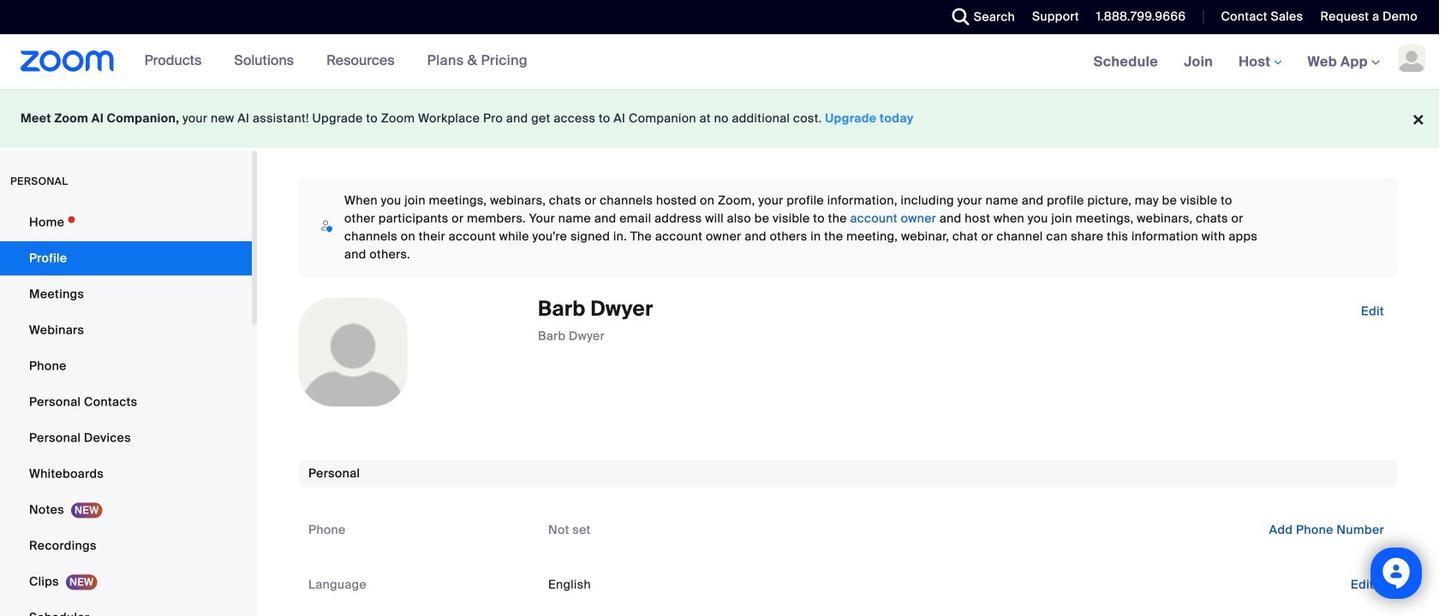 Task type: locate. For each thing, give the bounding box(es) containing it.
banner
[[0, 34, 1440, 90]]

footer
[[0, 89, 1440, 148]]

personal menu menu
[[0, 206, 252, 617]]

edit user photo image
[[339, 345, 367, 361]]

product information navigation
[[132, 34, 541, 89]]



Task type: describe. For each thing, give the bounding box(es) containing it.
user photo image
[[299, 299, 407, 407]]

profile picture image
[[1398, 45, 1426, 72]]

meetings navigation
[[1081, 34, 1440, 90]]

zoom logo image
[[21, 51, 114, 72]]



Task type: vqa. For each thing, say whether or not it's contained in the screenshot.
Google Calendar
no



